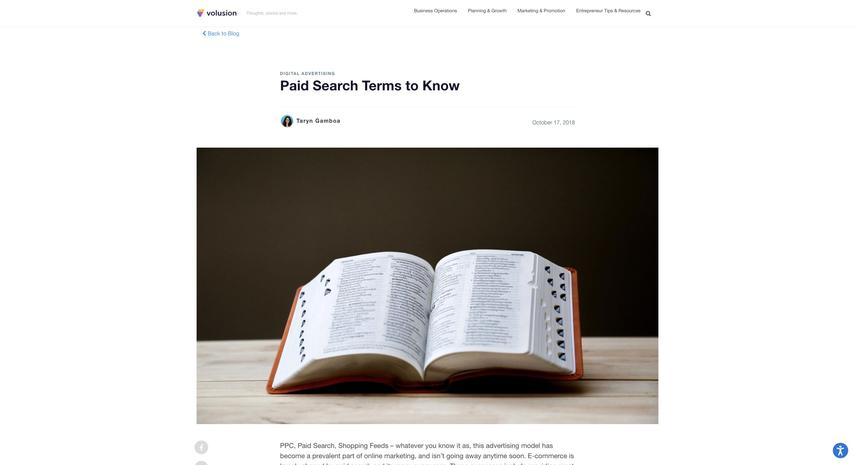 Task type: describe. For each thing, give the bounding box(es) containing it.
part
[[343, 453, 355, 460]]

tips
[[605, 8, 613, 13]]

shaped
[[302, 463, 325, 466]]

2 horizontal spatial and
[[419, 453, 430, 460]]

terms
[[362, 77, 402, 94]]

isn't
[[432, 453, 445, 460]]

by
[[326, 463, 334, 466]]

paid inside ppc, paid search, shopping feeds – whatever you know it as, this advertising model has become a prevalent part of online marketing, and isn't going away anytime soon. e-commerce is largely shaped by paid search and its many successes. these successes include providing gre
[[298, 442, 311, 450]]

taryn
[[297, 118, 313, 124]]

october
[[533, 119, 553, 126]]

whatever
[[396, 442, 424, 450]]

entrepreneur
[[577, 8, 603, 13]]

include
[[505, 463, 527, 466]]

ppc, paid search, shopping feeds – whatever you know it as, this advertising model has become a prevalent part of online marketing, and isn't going away anytime soon. e-commerce is largely shaped by paid search and its many successes. these successes include providing gre
[[280, 442, 575, 466]]

back to blog link
[[198, 27, 243, 40]]

search
[[313, 77, 358, 94]]

this
[[473, 442, 484, 450]]

business operations
[[414, 8, 457, 13]]

facebook image
[[200, 445, 203, 452]]

a
[[307, 453, 311, 460]]

business
[[414, 8, 433, 13]]

prevalent
[[313, 453, 341, 460]]

successes.
[[414, 463, 448, 466]]

digital advertising paid search terms to know
[[280, 71, 460, 94]]

0 horizontal spatial and
[[279, 11, 286, 16]]

of
[[357, 453, 363, 460]]

is
[[569, 453, 574, 460]]

you
[[426, 442, 437, 450]]

paid search terms to know image
[[197, 148, 659, 425]]

its
[[387, 463, 394, 466]]

providing
[[529, 463, 557, 466]]

–
[[391, 442, 394, 450]]

marketing
[[518, 8, 539, 13]]

17,
[[554, 119, 562, 126]]

resources
[[619, 8, 641, 13]]

blog
[[228, 30, 239, 36]]

digital
[[280, 71, 300, 76]]

thoughts,
[[246, 11, 265, 16]]

it
[[457, 442, 461, 450]]

chevron left image
[[202, 31, 206, 36]]

promotion
[[544, 8, 566, 13]]

search,
[[313, 442, 337, 450]]

successes
[[471, 463, 503, 466]]

& for planning
[[488, 8, 490, 13]]



Task type: vqa. For each thing, say whether or not it's contained in the screenshot.
Planning &
yes



Task type: locate. For each thing, give the bounding box(es) containing it.
1 vertical spatial and
[[419, 453, 430, 460]]

growth
[[492, 8, 507, 13]]

marketing,
[[385, 453, 417, 460]]

as,
[[463, 442, 472, 450]]

planning
[[468, 8, 486, 13]]

& inside "link"
[[615, 8, 618, 13]]

0 vertical spatial to
[[222, 30, 227, 36]]

2 horizontal spatial &
[[615, 8, 618, 13]]

know
[[439, 442, 455, 450]]

more.
[[287, 11, 298, 16]]

to left blog
[[222, 30, 227, 36]]

search image
[[646, 11, 651, 16]]

paid
[[336, 463, 349, 466]]

1 horizontal spatial and
[[373, 463, 385, 466]]

model
[[522, 442, 541, 450]]

0 horizontal spatial to
[[222, 30, 227, 36]]

e-
[[528, 453, 535, 460]]

shopping
[[339, 442, 368, 450]]

to inside digital advertising paid search terms to know
[[406, 77, 419, 94]]

paid up the a
[[298, 442, 311, 450]]

1 horizontal spatial &
[[540, 8, 543, 13]]

entrepreneur tips & resources link
[[577, 7, 641, 15]]

to left know
[[406, 77, 419, 94]]

and left more. in the left top of the page
[[279, 11, 286, 16]]

search
[[351, 463, 371, 466]]

taryn gamboa link
[[280, 114, 341, 128]]

0 vertical spatial and
[[279, 11, 286, 16]]

paid inside digital advertising paid search terms to know
[[280, 77, 309, 94]]

1 vertical spatial paid
[[298, 442, 311, 450]]

marketing & promotion link
[[518, 7, 566, 15]]

many
[[396, 463, 412, 466]]

& right the "tips"
[[615, 8, 618, 13]]

largely
[[280, 463, 300, 466]]

entrepreneur tips & resources
[[577, 8, 641, 13]]

planning & growth link
[[468, 7, 507, 15]]

taryn gamboa
[[297, 118, 341, 124]]

0 horizontal spatial &
[[488, 8, 490, 13]]

advertising
[[302, 71, 335, 76]]

& left the "growth"
[[488, 8, 490, 13]]

ppc,
[[280, 442, 296, 450]]

advertising
[[486, 442, 520, 450]]

0 vertical spatial paid
[[280, 77, 309, 94]]

know
[[423, 77, 460, 94]]

open accessibe: accessibility options, statement and help image
[[837, 446, 845, 456]]

stories
[[266, 11, 278, 16]]

feeds
[[370, 442, 389, 450]]

back to blog
[[206, 30, 239, 36]]

commerce
[[535, 453, 568, 460]]

online
[[364, 453, 383, 460]]

marketing & promotion
[[518, 8, 566, 13]]

&
[[488, 8, 490, 13], [540, 8, 543, 13], [615, 8, 618, 13]]

& for marketing
[[540, 8, 543, 13]]

october 17, 2018
[[533, 119, 575, 126]]

gamboa
[[316, 118, 341, 124]]

back
[[208, 30, 220, 36]]

soon.
[[509, 453, 526, 460]]

1 horizontal spatial to
[[406, 77, 419, 94]]

paid
[[280, 77, 309, 94], [298, 442, 311, 450]]

business operations link
[[414, 7, 457, 15]]

and down the online
[[373, 463, 385, 466]]

and
[[279, 11, 286, 16], [419, 453, 430, 460], [373, 463, 385, 466]]

these
[[450, 463, 469, 466]]

planning & growth
[[468, 8, 507, 13]]

become
[[280, 453, 305, 460]]

and up successes.
[[419, 453, 430, 460]]

thoughts, stories and more.
[[246, 11, 298, 16]]

to
[[222, 30, 227, 36], [406, 77, 419, 94]]

operations
[[434, 8, 457, 13]]

going
[[447, 453, 464, 460]]

1 vertical spatial to
[[406, 77, 419, 94]]

anytime
[[483, 453, 508, 460]]

& right marketing on the top right
[[540, 8, 543, 13]]

has
[[542, 442, 553, 450]]

away
[[466, 453, 482, 460]]

paid down digital
[[280, 77, 309, 94]]

2 vertical spatial and
[[373, 463, 385, 466]]

2018
[[563, 119, 575, 126]]



